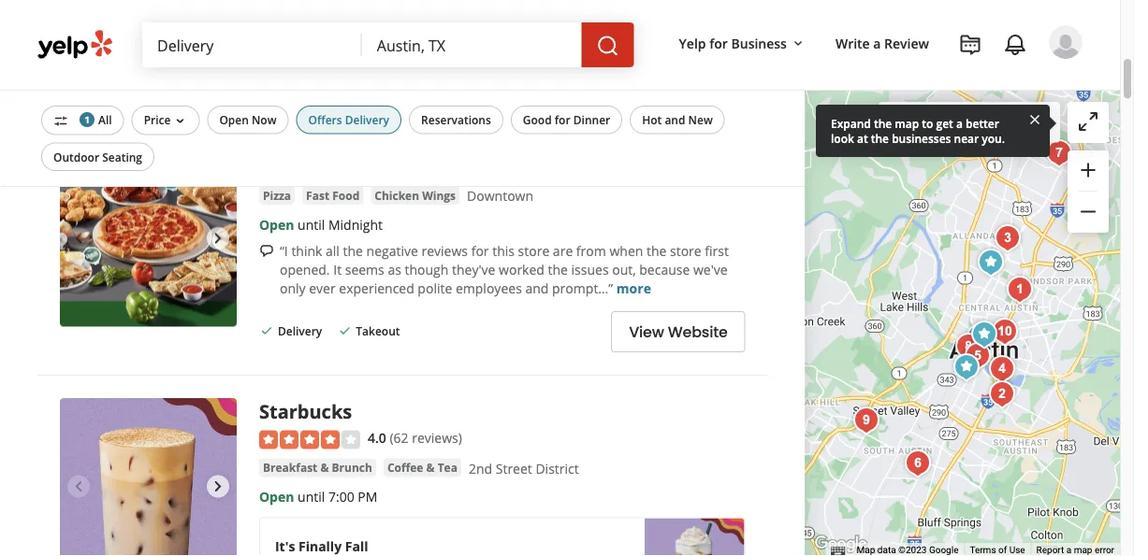 Task type: describe. For each thing, give the bounding box(es) containing it.
(62
[[390, 430, 409, 448]]

chicken wings button
[[371, 187, 460, 205]]

finally
[[299, 539, 342, 556]]

16 chevron down v2 image for price
[[173, 114, 188, 129]]

16 checkmark v2 image
[[259, 324, 274, 339]]

get
[[937, 116, 954, 131]]

4.0
[[368, 430, 386, 448]]

dovetail pizza image
[[948, 349, 986, 387]]

starbucks
[[259, 399, 352, 425]]

until for 10:00 the view website link
[[622, 39, 649, 57]]

fast
[[306, 188, 330, 204]]

& for coffee
[[426, 461, 435, 476]]

polite
[[418, 280, 452, 298]]

chili's image
[[972, 244, 1010, 282]]

price
[[144, 112, 171, 128]]

open now button
[[207, 106, 289, 134]]

sponsored
[[37, 99, 118, 120]]

coffee & tea
[[387, 461, 458, 476]]

issues
[[572, 261, 609, 279]]

coffee & tea button
[[384, 459, 461, 478]]

you.
[[982, 131, 1005, 146]]

16 speech v2 image
[[259, 245, 274, 260]]

all
[[326, 242, 340, 260]]

good for dinner button
[[511, 106, 623, 134]]

better
[[966, 116, 1000, 131]]

terms
[[970, 545, 996, 557]]

new
[[689, 112, 713, 128]]

a for report
[[1067, 545, 1072, 557]]

employees
[[456, 280, 522, 298]]

opened.
[[280, 261, 330, 279]]

offers delivery
[[308, 112, 389, 128]]

breakfast & brunch button
[[259, 459, 376, 478]]

near
[[954, 131, 979, 146]]

it's
[[275, 539, 295, 556]]

and inside "i think all the negative reviews for this store are from when the store first opened. it seems as though they've worked the issues out, because we've only ever experienced polite employees and prompt…"
[[526, 280, 549, 298]]

fast food link
[[302, 187, 363, 205]]

4 star rating image
[[259, 431, 360, 450]]

coffee & tea link
[[384, 459, 461, 478]]

chicken
[[375, 188, 419, 204]]

view website down more
[[629, 322, 728, 343]]

16 filter v2 image
[[53, 114, 68, 129]]

when
[[610, 242, 643, 260]]

Near text field
[[377, 35, 567, 55]]

none field find
[[157, 35, 347, 55]]

from
[[576, 242, 606, 260]]

negative
[[367, 242, 418, 260]]

open inside "button"
[[219, 112, 249, 128]]

user actions element
[[664, 23, 1109, 139]]

search image
[[597, 35, 619, 57]]

report a map error link
[[1037, 545, 1115, 557]]

hot and new button
[[630, 106, 725, 134]]

for for yelp
[[710, 34, 728, 52]]

view website for 10:00
[[597, 7, 695, 28]]

reservations
[[421, 112, 491, 128]]

wings
[[422, 188, 456, 204]]

fast food
[[306, 188, 360, 204]]

map
[[857, 545, 876, 557]]

until for the view website link corresponding to midnight
[[378, 39, 405, 57]]

only
[[280, 280, 306, 298]]

pm for view website
[[689, 39, 709, 57]]

pizza
[[263, 188, 291, 204]]

breakfast & brunch link
[[259, 459, 376, 478]]

previous image for open until 7:00 pm
[[67, 476, 90, 499]]

price button
[[132, 106, 200, 135]]

expand
[[831, 116, 871, 131]]

7:00
[[328, 489, 354, 507]]

0 vertical spatial midnight
[[409, 39, 463, 57]]

more link
[[617, 280, 651, 298]]

first
[[705, 242, 729, 260]]

more
[[617, 280, 651, 298]]

1 horizontal spatial pm
[[358, 489, 378, 507]]

©2023
[[899, 545, 927, 557]]

expand the map to get a better look at the businesses near you. tooltip
[[816, 105, 1050, 157]]

16 chevron down v2 image for yelp for business
[[791, 36, 806, 51]]

4.0 (62 reviews)
[[368, 430, 462, 448]]

pizza link
[[259, 187, 295, 205]]

map data ©2023 google
[[857, 545, 959, 557]]

10:00
[[652, 39, 686, 57]]

tea
[[438, 461, 458, 476]]

16 info v2 image
[[180, 101, 195, 116]]

report a map error
[[1037, 545, 1115, 557]]

chicken wings link
[[371, 187, 460, 205]]

data
[[878, 545, 896, 557]]

couch potato atx image
[[989, 220, 1027, 257]]

a inside the expand the map to get a better look at the businesses near you.
[[957, 116, 963, 131]]

website for 10:00
[[636, 7, 695, 28]]

until down breakfast & brunch link
[[298, 489, 325, 507]]

get directions link
[[41, 0, 271, 38]]

notifications image
[[1004, 34, 1027, 56]]

to
[[922, 116, 934, 131]]

chicken wings
[[375, 188, 456, 204]]

map for to
[[895, 116, 919, 131]]

worked
[[499, 261, 545, 279]]

out,
[[612, 261, 636, 279]]

& for breakfast
[[321, 461, 329, 476]]

next image
[[207, 228, 229, 250]]

outdoor seating button
[[41, 143, 154, 171]]

open left 10:00
[[583, 39, 618, 57]]

results
[[121, 99, 176, 120]]

yelp for business
[[679, 34, 787, 52]]

yelp for business button
[[672, 26, 813, 60]]

breakfast
[[263, 461, 318, 476]]

terms of use link
[[970, 545, 1026, 557]]

it's finally fall link
[[260, 519, 745, 557]]

previous image for open until midnight
[[67, 228, 90, 250]]

next image
[[207, 476, 229, 499]]

now
[[252, 112, 277, 128]]

google
[[929, 545, 959, 557]]

until up think on the top left
[[298, 216, 325, 234]]

view for until midnight
[[352, 7, 387, 28]]

prompt…"
[[552, 280, 613, 298]]

open until 11:00 pm
[[93, 39, 219, 57]]

downtown
[[467, 188, 534, 205]]

keyboard shortcuts image
[[831, 547, 846, 556]]

reviews
[[422, 242, 468, 260]]

zoom in image
[[1077, 159, 1100, 182]]

write
[[836, 34, 870, 52]]



Task type: vqa. For each thing, say whether or not it's contained in the screenshot.
Find "text field"
yes



Task type: locate. For each thing, give the bounding box(es) containing it.
1 none field from the left
[[157, 35, 347, 55]]

0 vertical spatial as
[[961, 114, 975, 132]]

as right get on the top
[[961, 114, 975, 132]]

0 vertical spatial and
[[665, 112, 686, 128]]

business
[[732, 34, 787, 52]]

1 horizontal spatial &
[[426, 461, 435, 476]]

16 chevron down v2 image inside price popup button
[[173, 114, 188, 129]]

delivery right offers
[[345, 112, 389, 128]]

delivery
[[345, 112, 389, 128], [278, 325, 322, 340]]

pm right 7:00
[[358, 489, 378, 507]]

midnight
[[409, 39, 463, 57], [328, 216, 383, 234]]

aba - austin image
[[959, 338, 997, 375]]

until down get directions 'link'
[[132, 39, 159, 57]]

yelp
[[679, 34, 706, 52]]

1 vertical spatial starbucks image
[[60, 399, 237, 557]]

0 horizontal spatial and
[[526, 280, 549, 298]]

open now
[[219, 112, 277, 128]]

1 vertical spatial for
[[555, 112, 571, 128]]

16 chevron down v2 image inside yelp for business button
[[791, 36, 806, 51]]

a right write
[[874, 34, 881, 52]]

for inside "i think all the negative reviews for this store are from when the store first opened. it seems as though they've worked the issues out, because we've only ever experienced polite employees and prompt…"
[[471, 242, 489, 260]]

&
[[321, 461, 329, 476], [426, 461, 435, 476]]

view website
[[352, 7, 451, 28], [597, 7, 695, 28], [629, 322, 728, 343]]

view website up the near 'field'
[[352, 7, 451, 28]]

1 horizontal spatial map
[[978, 114, 1006, 132]]

ever
[[309, 280, 336, 298]]

1 all
[[84, 112, 112, 128]]

pm right 10:00
[[689, 39, 709, 57]]

2nd
[[469, 460, 492, 478]]

& left tea
[[426, 461, 435, 476]]

expand map image
[[1077, 110, 1100, 133]]

none field up reservations button
[[377, 35, 567, 55]]

& inside button
[[321, 461, 329, 476]]

close image
[[1028, 111, 1043, 127]]

the
[[874, 116, 892, 131], [871, 131, 889, 146], [343, 242, 363, 260], [647, 242, 667, 260], [548, 261, 568, 279]]

1 horizontal spatial for
[[555, 112, 571, 128]]

view for until 10:00 pm
[[597, 7, 632, 28]]

as
[[961, 114, 975, 132], [388, 261, 401, 279]]

rice bowl cafe image
[[1041, 135, 1078, 172]]

2 slideshow element from the top
[[60, 399, 237, 557]]

2 vertical spatial a
[[1067, 545, 1072, 557]]

1 previous image from the top
[[67, 228, 90, 250]]

website up the near 'field'
[[391, 7, 451, 28]]

& inside button
[[426, 461, 435, 476]]

previous image
[[67, 228, 90, 250], [67, 476, 90, 499]]

1 horizontal spatial none field
[[377, 35, 567, 55]]

for inside yelp for business button
[[710, 34, 728, 52]]

0 vertical spatial for
[[710, 34, 728, 52]]

0 vertical spatial slideshow element
[[60, 151, 237, 327]]

2 horizontal spatial for
[[710, 34, 728, 52]]

map for error
[[1074, 545, 1093, 557]]

moves
[[1009, 114, 1049, 132]]

16 chevron down v2 image right business
[[791, 36, 806, 51]]

None search field
[[142, 22, 638, 67]]

888 pan asian restaurant image
[[984, 376, 1021, 414]]

slideshow element for open until 7:00 pm
[[60, 399, 237, 557]]

1618 asian fusion image
[[984, 351, 1021, 388]]

0 vertical spatial open until midnight
[[339, 39, 463, 57]]

it's finally fall
[[275, 539, 368, 556]]

0 horizontal spatial &
[[321, 461, 329, 476]]

2 vertical spatial for
[[471, 242, 489, 260]]

at
[[857, 131, 868, 146]]

artipasta image
[[899, 446, 937, 483]]

0 horizontal spatial 16 chevron down v2 image
[[173, 114, 188, 129]]

papa johns pizza image
[[60, 151, 237, 327], [966, 316, 1003, 354]]

use
[[1010, 545, 1026, 557]]

open until midnight up "all"
[[259, 216, 383, 234]]

street
[[496, 460, 532, 478]]

a right report
[[1067, 545, 1072, 557]]

0 vertical spatial a
[[874, 34, 881, 52]]

1 vertical spatial open until midnight
[[259, 216, 383, 234]]

slideshow element for open until midnight
[[60, 151, 237, 327]]

open
[[93, 39, 128, 57], [339, 39, 374, 57], [583, 39, 618, 57], [219, 112, 249, 128], [259, 216, 294, 234], [259, 489, 294, 507]]

filters group
[[37, 106, 729, 171]]

1 vertical spatial previous image
[[67, 476, 90, 499]]

good
[[523, 112, 552, 128]]

outdoor
[[53, 149, 99, 165]]

open down get
[[93, 39, 128, 57]]

and inside button
[[665, 112, 686, 128]]

dinner
[[574, 112, 611, 128]]

r&b's steak and fries image
[[986, 314, 1024, 351]]

pm right "11:00"
[[199, 39, 219, 57]]

1 horizontal spatial delivery
[[345, 112, 389, 128]]

until up offers delivery
[[378, 39, 405, 57]]

hot and new
[[642, 112, 713, 128]]

for for good
[[555, 112, 571, 128]]

offers delivery button
[[296, 106, 402, 134]]

reservations button
[[409, 106, 503, 134]]

2 previous image from the top
[[67, 476, 90, 499]]

and
[[665, 112, 686, 128], [526, 280, 549, 298]]

for right yelp
[[710, 34, 728, 52]]

sponsored results
[[37, 99, 176, 120]]

hot
[[642, 112, 662, 128]]

0 vertical spatial starbucks image
[[961, 319, 999, 357]]

as down negative
[[388, 261, 401, 279]]

though
[[405, 261, 449, 279]]

"i think all the negative reviews for this store are from when the store first opened. it seems as though they've worked the issues out, because we've only ever experienced polite employees and prompt…"
[[280, 242, 729, 298]]

until for get directions 'link'
[[132, 39, 159, 57]]

until right search image
[[622, 39, 649, 57]]

1 horizontal spatial store
[[670, 242, 702, 260]]

website down we've
[[668, 322, 728, 343]]

search as map moves
[[916, 114, 1049, 132]]

expand the map to get a better look at the businesses near you.
[[831, 116, 1005, 146]]

and down worked
[[526, 280, 549, 298]]

a inside "element"
[[874, 34, 881, 52]]

as inside "i think all the negative reviews for this store are from when the store first opened. it seems as though they've worked the issues out, because we've only ever experienced polite employees and prompt…"
[[388, 261, 401, 279]]

open up "i
[[259, 216, 294, 234]]

view website link
[[286, 0, 516, 38], [531, 0, 761, 38], [611, 312, 746, 353]]

offers
[[308, 112, 342, 128]]

brunch
[[332, 461, 372, 476]]

coffee
[[387, 461, 424, 476]]

2nd street district
[[469, 460, 579, 478]]

projects image
[[959, 34, 982, 56]]

1 horizontal spatial midnight
[[409, 39, 463, 57]]

pm for get directions
[[199, 39, 219, 57]]

pizza button
[[259, 187, 295, 205]]

zoom out image
[[1077, 201, 1100, 223]]

view website link for 10:00
[[531, 0, 761, 38]]

16 checkmark v2 image
[[337, 324, 352, 339]]

businesses
[[892, 131, 951, 146]]

1 vertical spatial delivery
[[278, 325, 322, 340]]

map region
[[757, 64, 1135, 557]]

all
[[98, 112, 112, 128]]

1 slideshow element from the top
[[60, 151, 237, 327]]

a right get on the top
[[957, 116, 963, 131]]

starbucks image
[[961, 319, 999, 357], [60, 399, 237, 557]]

16 chevron down v2 image
[[791, 36, 806, 51], [173, 114, 188, 129]]

this
[[493, 242, 515, 260]]

1 vertical spatial a
[[957, 116, 963, 131]]

map left to
[[895, 116, 919, 131]]

for
[[710, 34, 728, 52], [555, 112, 571, 128], [471, 242, 489, 260]]

search
[[916, 114, 958, 132]]

reviews)
[[412, 430, 462, 448]]

for inside good for dinner button
[[555, 112, 571, 128]]

map
[[978, 114, 1006, 132], [895, 116, 919, 131], [1074, 545, 1093, 557]]

delivery inside button
[[345, 112, 389, 128]]

1 horizontal spatial and
[[665, 112, 686, 128]]

0 vertical spatial delivery
[[345, 112, 389, 128]]

write a review
[[836, 34, 930, 52]]

experienced
[[339, 280, 414, 298]]

map inside the expand the map to get a better look at the businesses near you.
[[895, 116, 919, 131]]

1
[[84, 113, 90, 126]]

for up they've
[[471, 242, 489, 260]]

0 horizontal spatial delivery
[[278, 325, 322, 340]]

0 horizontal spatial pm
[[199, 39, 219, 57]]

1 & from the left
[[321, 461, 329, 476]]

district
[[536, 460, 579, 478]]

view website up open until 10:00 pm
[[597, 7, 695, 28]]

2 horizontal spatial map
[[1074, 545, 1093, 557]]

we've
[[694, 261, 728, 279]]

store up because
[[670, 242, 702, 260]]

for right good
[[555, 112, 571, 128]]

delivery right 16 checkmark v2 icon
[[278, 325, 322, 340]]

midnight down the food
[[328, 216, 383, 234]]

1 vertical spatial 16 chevron down v2 image
[[173, 114, 188, 129]]

1 vertical spatial and
[[526, 280, 549, 298]]

are
[[553, 242, 573, 260]]

think
[[291, 242, 322, 260]]

a
[[874, 34, 881, 52], [957, 116, 963, 131], [1067, 545, 1072, 557]]

0 horizontal spatial for
[[471, 242, 489, 260]]

0 horizontal spatial as
[[388, 261, 401, 279]]

view website link for midnight
[[286, 0, 516, 38]]

1 vertical spatial midnight
[[328, 216, 383, 234]]

0 horizontal spatial none field
[[157, 35, 347, 55]]

google image
[[810, 533, 872, 557]]

1 store from the left
[[518, 242, 550, 260]]

open left now
[[219, 112, 249, 128]]

0 horizontal spatial midnight
[[328, 216, 383, 234]]

and right the hot
[[665, 112, 686, 128]]

0 vertical spatial 16 chevron down v2 image
[[791, 36, 806, 51]]

terry black's barbecue image
[[950, 329, 987, 366]]

website up 10:00
[[636, 7, 695, 28]]

terms of use
[[970, 545, 1026, 557]]

open until 10:00 pm
[[583, 39, 709, 57]]

0 horizontal spatial map
[[895, 116, 919, 131]]

starbucks link
[[259, 399, 352, 425]]

get
[[105, 7, 131, 28]]

report
[[1037, 545, 1065, 557]]

Find text field
[[157, 35, 347, 55]]

open until midnight up offers delivery
[[339, 39, 463, 57]]

1 horizontal spatial as
[[961, 114, 975, 132]]

2 none field from the left
[[377, 35, 567, 55]]

1 vertical spatial as
[[388, 261, 401, 279]]

1 horizontal spatial papa johns pizza image
[[966, 316, 1003, 354]]

none field the near
[[377, 35, 567, 55]]

takeout
[[356, 325, 400, 340]]

1 vertical spatial slideshow element
[[60, 399, 237, 557]]

me con bistro image
[[848, 403, 885, 440]]

2 horizontal spatial a
[[1067, 545, 1072, 557]]

2 horizontal spatial pm
[[689, 39, 709, 57]]

0 horizontal spatial store
[[518, 242, 550, 260]]

None field
[[157, 35, 347, 55], [377, 35, 567, 55]]

greg r. image
[[1049, 25, 1083, 59]]

open until 7:00 pm
[[259, 489, 378, 507]]

16 chevron down v2 image right price
[[173, 114, 188, 129]]

view website for midnight
[[352, 7, 451, 28]]

0 vertical spatial previous image
[[67, 228, 90, 250]]

open down breakfast
[[259, 489, 294, 507]]

store up worked
[[518, 242, 550, 260]]

map for moves
[[978, 114, 1006, 132]]

1 horizontal spatial a
[[957, 116, 963, 131]]

map left the error
[[1074, 545, 1093, 557]]

get directions
[[105, 7, 208, 28]]

a for write
[[874, 34, 881, 52]]

they've
[[452, 261, 496, 279]]

slideshow element
[[60, 151, 237, 327], [60, 399, 237, 557]]

2 & from the left
[[426, 461, 435, 476]]

tso chinese takeout & delivery image
[[1001, 271, 1039, 309]]

11:00
[[163, 39, 196, 57]]

& left brunch
[[321, 461, 329, 476]]

0 horizontal spatial a
[[874, 34, 881, 52]]

fall
[[345, 539, 368, 556]]

0 horizontal spatial starbucks image
[[60, 399, 237, 557]]

because
[[640, 261, 690, 279]]

open up offers delivery button
[[339, 39, 374, 57]]

0 horizontal spatial papa johns pizza image
[[60, 151, 237, 327]]

1 horizontal spatial starbucks image
[[961, 319, 999, 357]]

midnight up reservations button
[[409, 39, 463, 57]]

outdoor seating
[[53, 149, 142, 165]]

none field up open now
[[157, 35, 347, 55]]

group
[[1068, 151, 1109, 233]]

open until midnight
[[339, 39, 463, 57], [259, 216, 383, 234]]

1 horizontal spatial 16 chevron down v2 image
[[791, 36, 806, 51]]

map left moves
[[978, 114, 1006, 132]]

2 store from the left
[[670, 242, 702, 260]]

good for dinner
[[523, 112, 611, 128]]

website for midnight
[[391, 7, 451, 28]]



